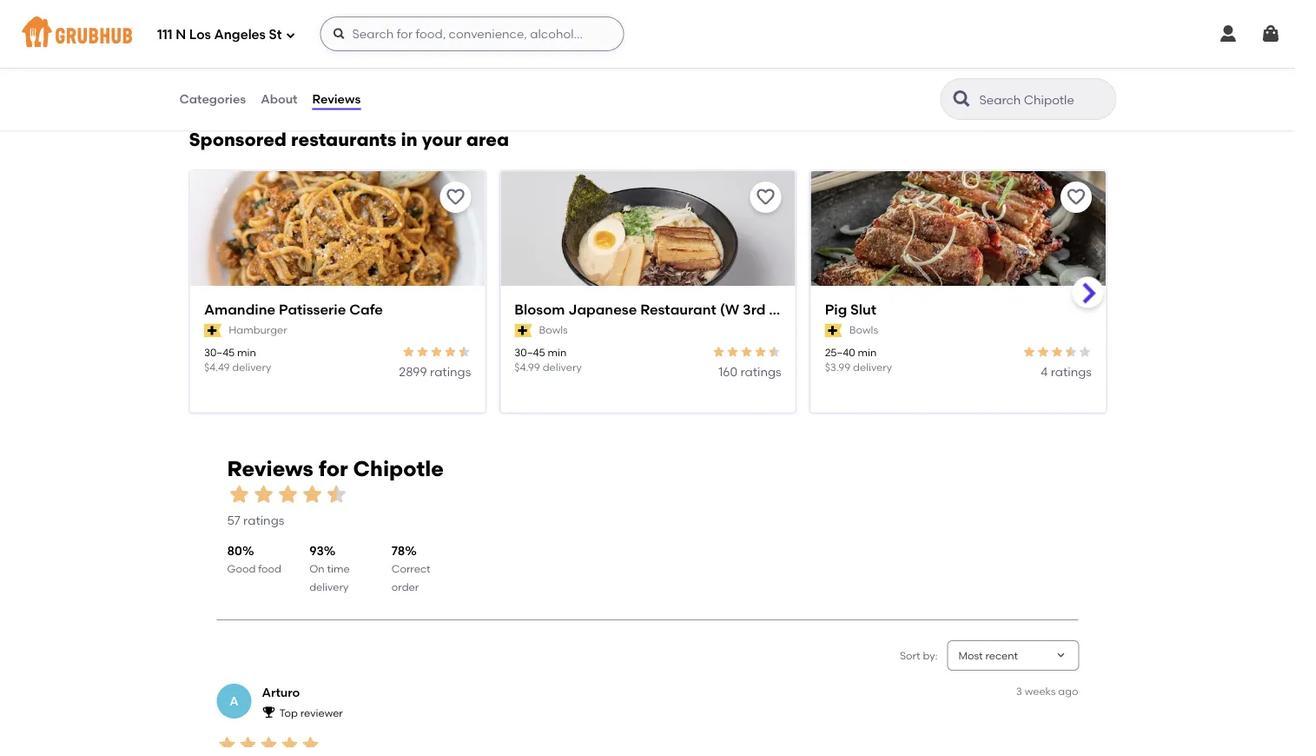 Task type: locate. For each thing, give the bounding box(es) containing it.
ratings
[[430, 364, 471, 379], [740, 364, 781, 379], [1051, 364, 1092, 379], [243, 513, 285, 527]]

$4.49
[[204, 361, 229, 373]]

min down hamburger
[[237, 346, 256, 358]]

1 horizontal spatial bowls
[[849, 323, 878, 336]]

1 horizontal spatial save this restaurant button
[[750, 181, 781, 213]]

amandine patisserie cafe logo image
[[190, 171, 485, 317]]

in
[[401, 128, 418, 151]]

2 subscription pass image from the left
[[514, 323, 532, 337]]

cafe
[[349, 301, 383, 318]]

1 horizontal spatial min
[[547, 346, 566, 358]]

2899
[[399, 364, 427, 379]]

categories
[[179, 92, 246, 106]]

reviewer
[[300, 706, 343, 719]]

2 horizontal spatial min
[[858, 346, 877, 358]]

svg image
[[1219, 23, 1239, 44], [285, 30, 296, 40]]

restaurants
[[291, 128, 397, 151]]

amandine
[[204, 301, 275, 318]]

0 vertical spatial reviews
[[313, 92, 361, 106]]

2 save this restaurant image from the left
[[755, 187, 776, 207]]

30–45
[[204, 346, 234, 358], [514, 346, 545, 358]]

save this restaurant image for cafe
[[445, 187, 466, 207]]

1 subscription pass image from the left
[[204, 323, 221, 337]]

st)
[[769, 301, 788, 318]]

about
[[261, 92, 298, 106]]

ratings for blosom japanese restaurant (w 3rd st)
[[740, 364, 781, 379]]

80
[[227, 544, 242, 558]]

bowls
[[539, 323, 568, 336], [849, 323, 878, 336]]

2899 ratings
[[399, 364, 471, 379]]

1 horizontal spatial save this restaurant image
[[755, 187, 776, 207]]

min for japanese
[[547, 346, 566, 358]]

most recent
[[959, 649, 1019, 662]]

30–45 for amandine
[[204, 346, 234, 358]]

ratings right 4
[[1051, 364, 1092, 379]]

Search for food, convenience, alcohol... search field
[[320, 17, 624, 51]]

reviews
[[313, 92, 361, 106], [227, 456, 314, 481]]

categories button
[[179, 68, 247, 130]]

main navigation navigation
[[0, 0, 1296, 68]]

0 horizontal spatial bowls
[[539, 323, 568, 336]]

reviews inside button
[[313, 92, 361, 106]]

top reviewer
[[279, 706, 343, 719]]

min inside 25–40 min $3.99 delivery
[[858, 346, 877, 358]]

save this restaurant button for restaurant
[[750, 181, 781, 213]]

Sort by: field
[[959, 648, 1019, 663]]

2 horizontal spatial save this restaurant image
[[1066, 187, 1087, 207]]

2 horizontal spatial save this restaurant button
[[1061, 181, 1092, 213]]

0 horizontal spatial save this restaurant button
[[440, 181, 471, 213]]

svg image
[[1261, 23, 1282, 44], [332, 27, 346, 41]]

3 save this restaurant image from the left
[[1066, 187, 1087, 207]]

3rd
[[743, 301, 766, 318]]

bowls down blosom
[[539, 323, 568, 336]]

delivery right '$4.99'
[[543, 361, 582, 373]]

save this restaurant button
[[440, 181, 471, 213], [750, 181, 781, 213], [1061, 181, 1092, 213]]

30–45 up $4.49
[[204, 346, 234, 358]]

delivery down time
[[310, 581, 349, 593]]

ratings right 160
[[740, 364, 781, 379]]

los
[[189, 27, 211, 43]]

subscription pass image down blosom
[[514, 323, 532, 337]]

pig slut
[[825, 301, 877, 318]]

search icon image
[[952, 89, 973, 110]]

delivery right $4.49
[[232, 361, 271, 373]]

1 horizontal spatial subscription pass image
[[514, 323, 532, 337]]

0 horizontal spatial 30–45
[[204, 346, 234, 358]]

Search Chipotle search field
[[978, 91, 1111, 108]]

(w
[[720, 301, 739, 318]]

delivery
[[232, 361, 271, 373], [543, 361, 582, 373], [853, 361, 892, 373], [310, 581, 349, 593]]

1 min from the left
[[237, 346, 256, 358]]

reviews up 57 ratings
[[227, 456, 314, 481]]

st
[[269, 27, 282, 43]]

delivery inside the 30–45 min $4.49 delivery
[[232, 361, 271, 373]]

4
[[1041, 364, 1048, 379]]

subscription pass image down amandine
[[204, 323, 221, 337]]

star icon image
[[401, 345, 415, 359], [415, 345, 429, 359], [429, 345, 443, 359], [443, 345, 457, 359], [457, 345, 471, 359], [457, 345, 471, 359], [712, 345, 726, 359], [726, 345, 740, 359], [740, 345, 754, 359], [754, 345, 768, 359], [768, 345, 781, 359], [768, 345, 781, 359], [1023, 345, 1036, 359], [1036, 345, 1050, 359], [1050, 345, 1064, 359], [1064, 345, 1078, 359], [1064, 345, 1078, 359], [1078, 345, 1092, 359], [227, 482, 252, 507], [252, 482, 276, 507], [276, 482, 300, 507], [300, 482, 325, 507], [325, 482, 349, 507], [325, 482, 349, 507], [217, 734, 238, 748], [238, 734, 259, 748], [259, 734, 279, 748], [279, 734, 300, 748], [300, 734, 321, 748]]

japanese
[[568, 301, 637, 318]]

57 ratings
[[227, 513, 285, 527]]

min for slut
[[858, 346, 877, 358]]

0 horizontal spatial min
[[237, 346, 256, 358]]

reviews button
[[312, 68, 362, 130]]

your
[[422, 128, 462, 151]]

for
[[319, 456, 348, 481]]

0 horizontal spatial subscription pass image
[[204, 323, 221, 337]]

min inside the 30–45 min $4.49 delivery
[[237, 346, 256, 358]]

2 30–45 from the left
[[514, 346, 545, 358]]

correct
[[392, 563, 431, 576]]

min
[[237, 346, 256, 358], [547, 346, 566, 358], [858, 346, 877, 358]]

area
[[467, 128, 509, 151]]

0 horizontal spatial save this restaurant image
[[445, 187, 466, 207]]

1 30–45 from the left
[[204, 346, 234, 358]]

recent
[[986, 649, 1019, 662]]

1 save this restaurant image from the left
[[445, 187, 466, 207]]

delivery inside 30–45 min $4.99 delivery
[[543, 361, 582, 373]]

min down blosom
[[547, 346, 566, 358]]

delivery for japanese
[[543, 361, 582, 373]]

order
[[392, 581, 419, 593]]

30–45 inside the 30–45 min $4.49 delivery
[[204, 346, 234, 358]]

ago
[[1059, 685, 1079, 698]]

subscription pass image
[[204, 323, 221, 337], [514, 323, 532, 337]]

1 save this restaurant button from the left
[[440, 181, 471, 213]]

1 horizontal spatial svg image
[[1261, 23, 1282, 44]]

save this restaurant image
[[445, 187, 466, 207], [755, 187, 776, 207], [1066, 187, 1087, 207]]

1 horizontal spatial 30–45
[[514, 346, 545, 358]]

25–40
[[825, 346, 855, 358]]

2 min from the left
[[547, 346, 566, 358]]

bowls down slut
[[849, 323, 878, 336]]

sort by:
[[900, 649, 938, 662]]

a
[[230, 694, 239, 709]]

3 weeks ago
[[1017, 685, 1079, 698]]

ratings right 2899
[[430, 364, 471, 379]]

delivery for patisserie
[[232, 361, 271, 373]]

30–45 up '$4.99'
[[514, 346, 545, 358]]

min right 25–40
[[858, 346, 877, 358]]

1 bowls from the left
[[539, 323, 568, 336]]

reviews up restaurants
[[313, 92, 361, 106]]

amandine patisserie cafe
[[204, 301, 383, 318]]

30–45 inside 30–45 min $4.99 delivery
[[514, 346, 545, 358]]

2 bowls from the left
[[849, 323, 878, 336]]

3 min from the left
[[858, 346, 877, 358]]

sponsored
[[189, 128, 287, 151]]

delivery right $3.99
[[853, 361, 892, 373]]

delivery inside 25–40 min $3.99 delivery
[[853, 361, 892, 373]]

30–45 min $4.49 delivery
[[204, 346, 271, 373]]

on
[[310, 563, 325, 576]]

reviews for reviews for chipotle
[[227, 456, 314, 481]]

about button
[[260, 68, 299, 130]]

2 save this restaurant button from the left
[[750, 181, 781, 213]]

1 vertical spatial reviews
[[227, 456, 314, 481]]

min inside 30–45 min $4.99 delivery
[[547, 346, 566, 358]]

93 on time delivery
[[310, 544, 350, 593]]



Task type: describe. For each thing, give the bounding box(es) containing it.
78
[[392, 544, 405, 558]]

pig
[[825, 301, 847, 318]]

0 horizontal spatial svg image
[[332, 27, 346, 41]]

30–45 for blosom
[[514, 346, 545, 358]]

4 ratings
[[1041, 364, 1092, 379]]

patisserie
[[279, 301, 346, 318]]

delivery inside 93 on time delivery
[[310, 581, 349, 593]]

160
[[719, 364, 737, 379]]

subscription pass image for amandine
[[204, 323, 221, 337]]

3 save this restaurant button from the left
[[1061, 181, 1092, 213]]

bowls for japanese
[[539, 323, 568, 336]]

subscription pass image
[[825, 323, 842, 337]]

good
[[227, 563, 256, 576]]

111 n los angeles st
[[157, 27, 282, 43]]

57
[[227, 513, 241, 527]]

caret down icon image
[[1055, 649, 1069, 663]]

n
[[176, 27, 186, 43]]

bowls for slut
[[849, 323, 878, 336]]

sort
[[900, 649, 921, 662]]

top
[[279, 706, 298, 719]]

reviews for chipotle
[[227, 456, 444, 481]]

pig slut link
[[825, 300, 1092, 319]]

80 good food
[[227, 544, 281, 576]]

blosom japanese restaurant (w 3rd st) logo image
[[500, 171, 795, 317]]

subscription pass image for blosom
[[514, 323, 532, 337]]

save this restaurant image for restaurant
[[755, 187, 776, 207]]

0 horizontal spatial svg image
[[285, 30, 296, 40]]

3
[[1017, 685, 1023, 698]]

most
[[959, 649, 983, 662]]

amandine patisserie cafe link
[[204, 300, 471, 319]]

min for patisserie
[[237, 346, 256, 358]]

$3.99
[[825, 361, 851, 373]]

angeles
[[214, 27, 266, 43]]

slut
[[850, 301, 877, 318]]

78 correct order
[[392, 544, 431, 593]]

$4.99
[[514, 361, 540, 373]]

time
[[327, 563, 350, 576]]

hamburger
[[228, 323, 287, 336]]

reviews for reviews
[[313, 92, 361, 106]]

save this restaurant button for cafe
[[440, 181, 471, 213]]

160 ratings
[[719, 364, 781, 379]]

93
[[310, 544, 324, 558]]

trophy icon image
[[262, 705, 276, 719]]

pig slut logo image
[[811, 171, 1106, 317]]

ratings right the 57
[[243, 513, 285, 527]]

ratings for amandine patisserie cafe
[[430, 364, 471, 379]]

restaurant
[[640, 301, 716, 318]]

weeks
[[1025, 685, 1056, 698]]

1 horizontal spatial svg image
[[1219, 23, 1239, 44]]

arturo
[[262, 685, 300, 700]]

chipotle
[[353, 456, 444, 481]]

ratings for pig slut
[[1051, 364, 1092, 379]]

delivery for slut
[[853, 361, 892, 373]]

food
[[258, 563, 281, 576]]

sponsored restaurants in your area
[[189, 128, 509, 151]]

blosom japanese restaurant (w 3rd st) link
[[514, 300, 788, 319]]

by:
[[923, 649, 938, 662]]

blosom
[[514, 301, 565, 318]]

111
[[157, 27, 173, 43]]

blosom japanese restaurant (w 3rd st)
[[514, 301, 788, 318]]

25–40 min $3.99 delivery
[[825, 346, 892, 373]]

30–45 min $4.99 delivery
[[514, 346, 582, 373]]



Task type: vqa. For each thing, say whether or not it's contained in the screenshot.
"30–45 min $4.99 delivery"
yes



